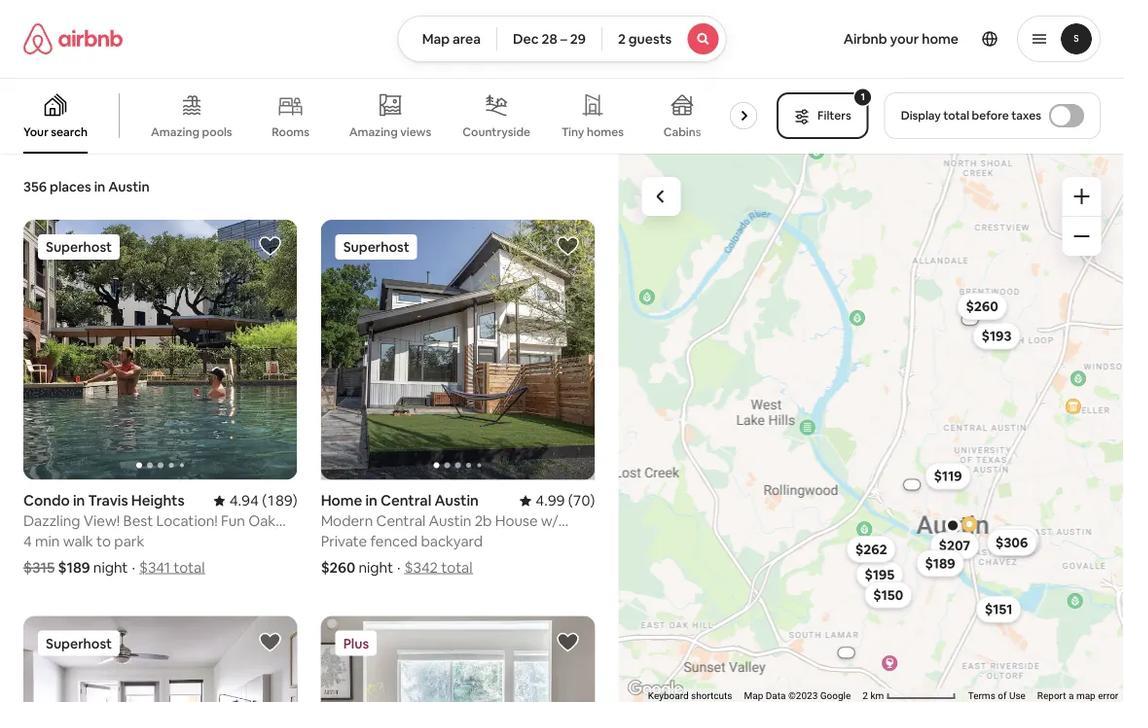 Task type: locate. For each thing, give the bounding box(es) containing it.
your search
[[23, 125, 88, 140]]

total right $341
[[174, 559, 205, 578]]

$260
[[966, 298, 998, 316], [321, 559, 356, 578]]

$260 down private
[[321, 559, 356, 578]]

map inside map area button
[[422, 30, 450, 48]]

total inside button
[[944, 108, 970, 123]]

$207 inside button
[[939, 537, 970, 555]]

map area button
[[398, 16, 497, 62]]

your
[[23, 125, 48, 140]]

0 vertical spatial $260
[[966, 298, 998, 316]]

amazing for amazing views
[[349, 124, 398, 139]]

2 · from the left
[[397, 559, 401, 578]]

map left data
[[744, 691, 763, 703]]

night down fenced at the bottom left
[[359, 559, 393, 578]]

$207 button
[[990, 526, 1039, 553], [930, 533, 979, 560]]

amazing left pools
[[151, 125, 200, 140]]

· left $341
[[132, 559, 135, 578]]

0 horizontal spatial $260
[[321, 559, 356, 578]]

airbnb your home
[[844, 30, 959, 48]]

(189)
[[262, 492, 298, 511]]

1 night from the left
[[93, 559, 128, 578]]

1 horizontal spatial $260
[[966, 298, 998, 316]]

$193
[[982, 328, 1012, 345]]

austin for 356 places in austin
[[108, 178, 150, 196]]

austin
[[108, 178, 150, 196], [435, 492, 479, 511]]

1 horizontal spatial total
[[441, 559, 473, 578]]

1 vertical spatial $260
[[321, 559, 356, 578]]

$207 for $207 $262
[[998, 531, 1030, 548]]

0 horizontal spatial in
[[73, 492, 85, 511]]

error
[[1098, 691, 1119, 703]]

0 horizontal spatial night
[[93, 559, 128, 578]]

airbnb your home link
[[832, 18, 971, 59]]

2 guests
[[618, 30, 672, 48]]

in right home
[[366, 492, 378, 511]]

profile element
[[750, 0, 1101, 78]]

4.94
[[229, 492, 259, 511]]

1 horizontal spatial ·
[[397, 559, 401, 578]]

min
[[35, 533, 60, 552]]

$189 right "$195" button
[[925, 555, 955, 573]]

1 horizontal spatial map
[[744, 691, 763, 703]]

0 horizontal spatial total
[[174, 559, 205, 578]]

filters
[[818, 108, 852, 123]]

0 horizontal spatial $189
[[58, 559, 90, 578]]

zoom out image
[[1074, 229, 1089, 244]]

map data ©2023 google
[[744, 691, 851, 703]]

travis
[[88, 492, 128, 511]]

$189 down walk
[[58, 559, 90, 578]]

0 horizontal spatial $207
[[939, 537, 970, 555]]

amazing views
[[349, 124, 432, 139]]

1 vertical spatial map
[[744, 691, 763, 703]]

4.99
[[536, 492, 565, 511]]

1 horizontal spatial night
[[359, 559, 393, 578]]

$262 button
[[847, 536, 896, 564]]

0 horizontal spatial ·
[[132, 559, 135, 578]]

$207 $262
[[855, 531, 1030, 559]]

28
[[542, 30, 558, 48]]

$119 button
[[925, 463, 971, 490]]

2 horizontal spatial total
[[944, 108, 970, 123]]

austin right places
[[108, 178, 150, 196]]

0 horizontal spatial austin
[[108, 178, 150, 196]]

$306 button
[[987, 529, 1037, 557]]

1
[[861, 91, 865, 103]]

1 horizontal spatial $207
[[998, 531, 1030, 548]]

none search field containing map area
[[398, 16, 727, 62]]

· left $342
[[397, 559, 401, 578]]

park
[[114, 533, 144, 552]]

$151 button
[[976, 596, 1021, 624]]

$260 up $193 button
[[966, 298, 998, 316]]

dec 28 – 29
[[513, 30, 586, 48]]

heights
[[131, 492, 185, 511]]

·
[[132, 559, 135, 578], [397, 559, 401, 578]]

1 vertical spatial austin
[[435, 492, 479, 511]]

display
[[901, 108, 941, 123]]

night down the to
[[93, 559, 128, 578]]

0 vertical spatial 2
[[618, 30, 626, 48]]

2
[[618, 30, 626, 48], [863, 691, 868, 703]]

$207 for $207
[[939, 537, 970, 555]]

0 horizontal spatial amazing
[[151, 125, 200, 140]]

total down backyard
[[441, 559, 473, 578]]

add to wishlist: home in central austin image
[[556, 235, 580, 258]]

countryside
[[463, 125, 531, 140]]

1 horizontal spatial in
[[94, 178, 105, 196]]

total inside private fenced backyard $260 night · $342 total
[[441, 559, 473, 578]]

$189 button
[[916, 550, 964, 578]]

zoom in image
[[1074, 189, 1089, 204]]

in for home
[[366, 492, 378, 511]]

$207 inside $207 $262
[[998, 531, 1030, 548]]

$189 inside 4 min walk to park $315 $189 night · $341 total
[[58, 559, 90, 578]]

in
[[94, 178, 105, 196], [73, 492, 85, 511], [366, 492, 378, 511]]

condo
[[23, 492, 70, 511]]

2 for 2 km
[[863, 691, 868, 703]]

map area
[[422, 30, 481, 48]]

map left area
[[422, 30, 450, 48]]

private
[[321, 533, 367, 552]]

in right places
[[94, 178, 105, 196]]

group
[[0, 78, 765, 154], [23, 220, 298, 481], [321, 220, 595, 481], [23, 617, 298, 703], [321, 617, 595, 703]]

0 vertical spatial map
[[422, 30, 450, 48]]

1 horizontal spatial austin
[[435, 492, 479, 511]]

in left "travis"
[[73, 492, 85, 511]]

map for map area
[[422, 30, 450, 48]]

total left before
[[944, 108, 970, 123]]

filters button
[[777, 92, 869, 139]]

1 horizontal spatial amazing
[[349, 124, 398, 139]]

amazing left views
[[349, 124, 398, 139]]

4.94 out of 5 average rating,  189 reviews image
[[214, 492, 298, 511]]

1 horizontal spatial 2
[[863, 691, 868, 703]]

2 left guests
[[618, 30, 626, 48]]

0 horizontal spatial 2
[[618, 30, 626, 48]]

1 · from the left
[[132, 559, 135, 578]]

0 horizontal spatial map
[[422, 30, 450, 48]]

keyboard shortcuts button
[[648, 690, 732, 703]]

1 horizontal spatial $189
[[925, 555, 955, 573]]

2 for 2 guests
[[618, 30, 626, 48]]

add to wishlist: apartment in east austin image
[[259, 631, 282, 655]]

$195 button
[[856, 562, 903, 589]]

report a map error
[[1037, 691, 1119, 703]]

amazing
[[349, 124, 398, 139], [151, 125, 200, 140]]

0 vertical spatial austin
[[108, 178, 150, 196]]

$260 $306
[[966, 298, 1028, 552]]

total
[[944, 108, 970, 123], [174, 559, 205, 578], [441, 559, 473, 578]]

2 night from the left
[[359, 559, 393, 578]]

1 vertical spatial 2
[[863, 691, 868, 703]]

$341 total button
[[139, 559, 205, 578]]

total inside 4 min walk to park $315 $189 night · $341 total
[[174, 559, 205, 578]]

$262
[[855, 541, 887, 559]]

austin up backyard
[[435, 492, 479, 511]]

2 left km
[[863, 691, 868, 703]]

2 horizontal spatial in
[[366, 492, 378, 511]]

356 places in austin
[[23, 178, 150, 196]]

night inside private fenced backyard $260 night · $342 total
[[359, 559, 393, 578]]

$260 button
[[957, 293, 1007, 320]]

report
[[1037, 691, 1066, 703]]

map
[[1076, 691, 1096, 703]]

None search field
[[398, 16, 727, 62]]

4.99 out of 5 average rating,  70 reviews image
[[520, 492, 595, 511]]

$189
[[925, 555, 955, 573], [58, 559, 90, 578]]

your
[[890, 30, 919, 48]]

condo in travis heights
[[23, 492, 185, 511]]

of
[[998, 691, 1007, 703]]



Task type: vqa. For each thing, say whether or not it's contained in the screenshot.
$262 button
yes



Task type: describe. For each thing, give the bounding box(es) containing it.
map for map data ©2023 google
[[744, 691, 763, 703]]

display total before taxes
[[901, 108, 1042, 123]]

$260 inside private fenced backyard $260 night · $342 total
[[321, 559, 356, 578]]

amazing for amazing pools
[[151, 125, 200, 140]]

tiny homes
[[562, 125, 624, 140]]

$189 inside button
[[925, 555, 955, 573]]

$151
[[985, 601, 1013, 619]]

fenced
[[370, 533, 418, 552]]

keyboard
[[648, 691, 689, 703]]

data
[[766, 691, 786, 703]]

dec 28 – 29 button
[[496, 16, 603, 62]]

report a map error link
[[1037, 691, 1119, 703]]

km
[[870, 691, 884, 703]]

keyboard shortcuts
[[648, 691, 732, 703]]

terms of use
[[968, 691, 1026, 703]]

· inside 4 min walk to park $315 $189 night · $341 total
[[132, 559, 135, 578]]

guests
[[629, 30, 672, 48]]

$195
[[865, 566, 895, 584]]

4
[[23, 533, 32, 552]]

home in central austin
[[321, 492, 479, 511]]

add to wishlist: condo in downtown austin image
[[556, 631, 580, 655]]

$159 button
[[992, 528, 1040, 556]]

$342
[[405, 559, 438, 578]]

google
[[820, 691, 851, 703]]

add to wishlist: condo in travis heights image
[[259, 235, 282, 258]]

$306
[[996, 534, 1028, 552]]

shortcuts
[[691, 691, 732, 703]]

home
[[922, 30, 959, 48]]

$150
[[873, 587, 903, 604]]

1 horizontal spatial $207 button
[[990, 526, 1039, 553]]

pools
[[202, 125, 232, 140]]

29
[[570, 30, 586, 48]]

$260 inside $260 $306
[[966, 298, 998, 316]]

· inside private fenced backyard $260 night · $342 total
[[397, 559, 401, 578]]

walk
[[63, 533, 93, 552]]

2 guests button
[[602, 16, 727, 62]]

views
[[400, 124, 432, 139]]

a
[[1069, 691, 1074, 703]]

terms
[[968, 691, 996, 703]]

austin for home in central austin
[[435, 492, 479, 511]]

use
[[1009, 691, 1026, 703]]

tiny
[[562, 125, 585, 140]]

terms of use link
[[968, 691, 1026, 703]]

before
[[972, 108, 1009, 123]]

$150 button
[[864, 582, 912, 609]]

google image
[[623, 678, 688, 703]]

$159
[[1001, 533, 1031, 551]]

$341
[[139, 559, 170, 578]]

2 km button
[[857, 689, 962, 703]]

display total before taxes button
[[885, 92, 1101, 139]]

356
[[23, 178, 47, 196]]

$119
[[934, 468, 962, 485]]

to
[[96, 533, 111, 552]]

©2023
[[788, 691, 818, 703]]

–
[[561, 30, 567, 48]]

google map
showing 20 stays. including 1 saved stay. region
[[618, 144, 1124, 703]]

amazing pools
[[151, 125, 232, 140]]

night inside 4 min walk to park $315 $189 night · $341 total
[[93, 559, 128, 578]]

backyard
[[421, 533, 483, 552]]

$315
[[23, 559, 55, 578]]

places
[[50, 178, 91, 196]]

dec
[[513, 30, 539, 48]]

2 km
[[863, 691, 886, 703]]

4.94 (189)
[[229, 492, 298, 511]]

4.99 (70)
[[536, 492, 595, 511]]

0 horizontal spatial $207 button
[[930, 533, 979, 560]]

area
[[453, 30, 481, 48]]

airbnb
[[844, 30, 888, 48]]

$193 button
[[973, 323, 1020, 350]]

search
[[51, 125, 88, 140]]

private fenced backyard $260 night · $342 total
[[321, 533, 483, 578]]

central
[[381, 492, 432, 511]]

taxes
[[1012, 108, 1042, 123]]

cabins
[[664, 125, 701, 140]]

4 min walk to park $315 $189 night · $341 total
[[23, 533, 205, 578]]

$342 total button
[[405, 559, 473, 578]]

group containing amazing views
[[0, 78, 765, 154]]

home
[[321, 492, 362, 511]]

(70)
[[568, 492, 595, 511]]

in for condo
[[73, 492, 85, 511]]



